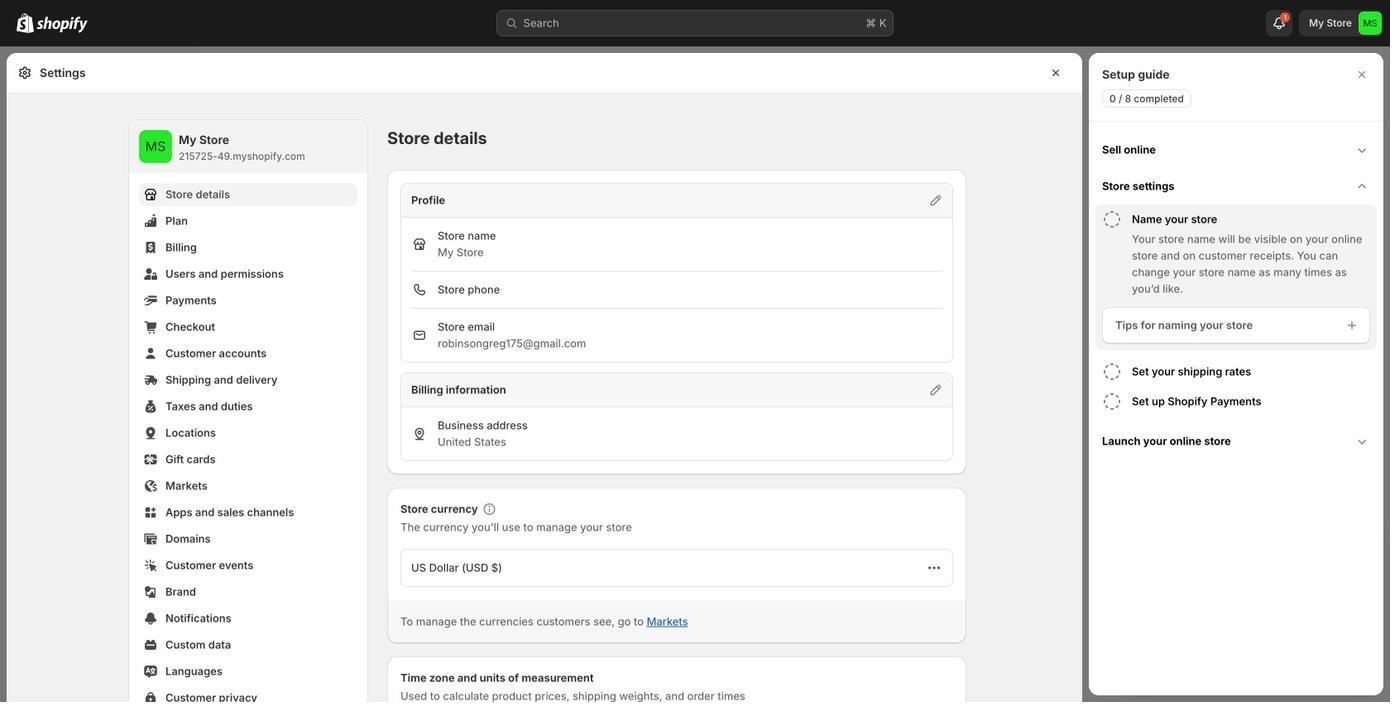 Task type: locate. For each thing, give the bounding box(es) containing it.
mark name your store as done image
[[1103, 209, 1123, 229]]

0 horizontal spatial my store image
[[139, 130, 172, 163]]

my store image
[[1359, 12, 1382, 35], [139, 130, 172, 163]]

1 vertical spatial my store image
[[139, 130, 172, 163]]

shopify image
[[17, 13, 34, 33], [36, 16, 88, 33]]

dialog
[[1089, 53, 1384, 695]]

1 horizontal spatial shopify image
[[36, 16, 88, 33]]

settings dialog
[[7, 53, 1083, 702]]

mark set your shipping rates as done image
[[1103, 362, 1123, 382]]

1 horizontal spatial my store image
[[1359, 12, 1382, 35]]

shop settings menu element
[[129, 120, 368, 702]]



Task type: vqa. For each thing, say whether or not it's contained in the screenshot.
Orders
no



Task type: describe. For each thing, give the bounding box(es) containing it.
my store image inside shop settings menu element
[[139, 130, 172, 163]]

mark set up shopify payments as done image
[[1103, 392, 1123, 411]]

0 horizontal spatial shopify image
[[17, 13, 34, 33]]

0 vertical spatial my store image
[[1359, 12, 1382, 35]]



